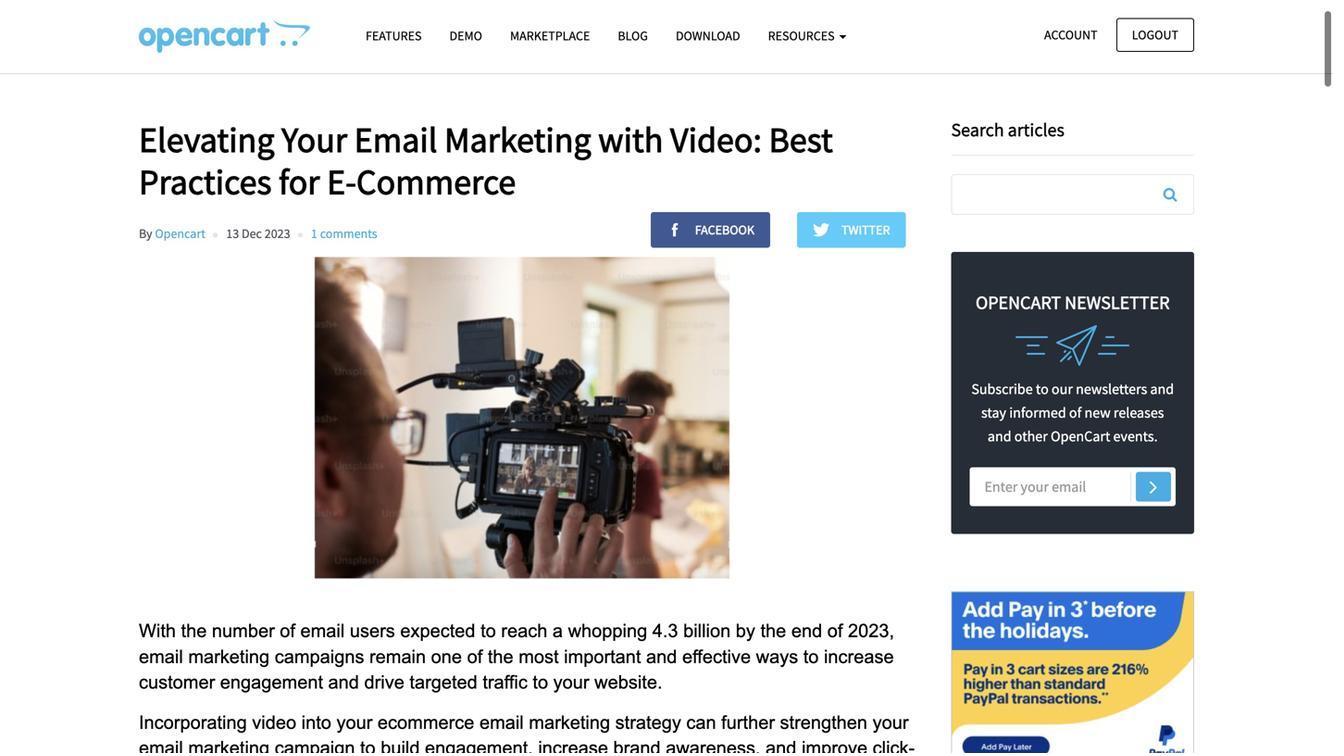 Task type: vqa. For each thing, say whether or not it's contained in the screenshot.
"LAUNCH DATE" 'Text Field'
no



Task type: describe. For each thing, give the bounding box(es) containing it.
and down 4.3
[[647, 646, 677, 667]]

subscribe
[[972, 380, 1033, 398]]

download
[[676, 27, 741, 44]]

to down end
[[804, 646, 819, 667]]

search
[[952, 118, 1005, 141]]

commerce
[[357, 159, 516, 204]]

to inside the subscribe to our newsletters and stay informed of new releases and other opencart events.
[[1036, 380, 1049, 398]]

end
[[792, 621, 823, 641]]

practices
[[139, 159, 272, 204]]

email down with in the bottom left of the page
[[139, 646, 183, 667]]

drive
[[364, 672, 405, 692]]

marketplace link
[[496, 19, 604, 52]]

new
[[1085, 403, 1111, 422]]

increase inside the with the number of email users expected to reach a whopping 4.3 billion by the end of 2023, email marketing campaigns remain one of the most important and effective ways to increase customer engagement and drive targeted traffic to your website.
[[824, 646, 894, 667]]

most
[[519, 646, 559, 667]]

13
[[226, 225, 239, 242]]

number
[[212, 621, 275, 641]]

awareness,
[[666, 738, 761, 753]]

strategy
[[616, 712, 682, 733]]

0 vertical spatial opencart
[[976, 291, 1062, 314]]

articles
[[1008, 118, 1065, 141]]

2023,
[[848, 621, 895, 641]]

a
[[553, 621, 563, 641]]

facebook
[[693, 222, 755, 238]]

to inside the incorporating video into your ecommerce email marketing strategy can further strengthen your email marketing campaign to build engagement, increase brand awareness, and improve click
[[360, 738, 376, 753]]

comments
[[320, 225, 378, 242]]

incorporating
[[139, 712, 247, 733]]

video:
[[671, 117, 762, 162]]

strengthen
[[780, 712, 868, 733]]

your
[[282, 117, 347, 162]]

with the number of email users expected to reach a whopping 4.3 billion by the end of 2023, email marketing campaigns remain one of the most important and effective ways to increase customer engagement and drive targeted traffic to your website.
[[139, 621, 900, 692]]

4.3
[[653, 621, 679, 641]]

whopping
[[568, 621, 648, 641]]

email up engagement,
[[480, 712, 524, 733]]

logout
[[1133, 26, 1179, 43]]

campaign
[[275, 738, 355, 753]]

marketplace
[[510, 27, 590, 44]]

email
[[354, 117, 438, 162]]

1 vertical spatial marketing
[[529, 712, 611, 733]]

users
[[350, 621, 395, 641]]

articles
[[160, 8, 212, 29]]

elevating your email marketing with video: best practices for e-commerce
[[139, 117, 833, 204]]

email up campaigns
[[301, 621, 345, 641]]

tips and tricks
[[470, 8, 573, 29]]

social facebook image
[[667, 222, 693, 238]]

facebook link
[[651, 212, 771, 248]]

social twitter image
[[813, 222, 839, 238]]

and down stay
[[988, 427, 1012, 446]]

improve
[[802, 738, 868, 753]]

your inside the with the number of email users expected to reach a whopping 4.3 billion by the end of 2023, email marketing campaigns remain one of the most important and effective ways to increase customer engagement and drive targeted traffic to your website.
[[554, 672, 590, 692]]

build
[[381, 738, 420, 753]]

demo link
[[436, 19, 496, 52]]

to left reach
[[481, 621, 496, 641]]

informed
[[1010, 403, 1067, 422]]

of right end
[[828, 621, 843, 641]]

tricks
[[533, 8, 573, 29]]

tips and tricks link
[[470, 0, 573, 54]]

traffic
[[483, 672, 528, 692]]

brand
[[614, 738, 661, 753]]

incorporating video into your ecommerce email marketing strategy can further strengthen your email marketing campaign to build engagement, increase brand awareness, and improve click
[[139, 712, 915, 753]]

by
[[736, 621, 756, 641]]

marketing
[[445, 117, 592, 162]]

dec
[[242, 225, 262, 242]]

important
[[564, 646, 641, 667]]

0 horizontal spatial your
[[337, 712, 373, 733]]

billion
[[684, 621, 731, 641]]

by opencart
[[139, 225, 206, 242]]

further
[[722, 712, 775, 733]]

opencart link
[[155, 225, 206, 242]]

opencart newsletter
[[976, 291, 1170, 314]]



Task type: locate. For each thing, give the bounding box(es) containing it.
opencart
[[155, 225, 206, 242]]

the right with in the bottom left of the page
[[181, 621, 207, 641]]

marketing down number
[[188, 646, 270, 667]]

download link
[[662, 19, 755, 52]]

marketing down incorporating
[[188, 738, 270, 753]]

your down important
[[554, 672, 590, 692]]

1 horizontal spatial the
[[488, 646, 514, 667]]

resources link
[[755, 19, 861, 52]]

newsletter
[[1065, 291, 1170, 314]]

2 horizontal spatial the
[[761, 621, 787, 641]]

the up "ways"
[[761, 621, 787, 641]]

for
[[279, 159, 320, 204]]

email down incorporating
[[139, 738, 183, 753]]

opencart down new
[[1051, 427, 1111, 446]]

and down the further
[[766, 738, 797, 753]]

paypal blog image
[[952, 571, 1195, 753]]

demo
[[450, 27, 483, 44]]

1 horizontal spatial your
[[554, 672, 590, 692]]

into
[[302, 712, 332, 733]]

to left our
[[1036, 380, 1049, 398]]

opencart inside the subscribe to our newsletters and stay informed of new releases and other opencart events.
[[1051, 427, 1111, 446]]

of up campaigns
[[280, 621, 295, 641]]

video
[[252, 712, 297, 733]]

engagement
[[220, 672, 323, 692]]

search articles
[[952, 118, 1065, 141]]

top 6 video email marketing best practices to grow your e-commerce business image
[[139, 19, 310, 53]]

2 horizontal spatial your
[[873, 712, 909, 733]]

newsletters
[[1076, 380, 1148, 398]]

Enter your email text field
[[970, 467, 1176, 506]]

all
[[139, 8, 157, 29]]

ecommerce
[[378, 712, 475, 733]]

0 vertical spatial increase
[[824, 646, 894, 667]]

increase left the brand
[[538, 738, 609, 753]]

and right tips
[[502, 8, 529, 29]]

releases
[[1114, 403, 1165, 422]]

your
[[554, 672, 590, 692], [337, 712, 373, 733], [873, 712, 909, 733]]

0 horizontal spatial the
[[181, 621, 207, 641]]

to down most
[[533, 672, 548, 692]]

one
[[431, 646, 462, 667]]

opencart up subscribe
[[976, 291, 1062, 314]]

search image
[[1164, 187, 1178, 202]]

customer
[[139, 672, 215, 692]]

increase inside the incorporating video into your ecommerce email marketing strategy can further strengthen your email marketing campaign to build engagement, increase brand awareness, and improve click
[[538, 738, 609, 753]]

twitter
[[839, 222, 891, 238]]

and
[[502, 8, 529, 29], [1151, 380, 1175, 398], [988, 427, 1012, 446], [647, 646, 677, 667], [328, 672, 359, 692], [766, 738, 797, 753]]

the
[[181, 621, 207, 641], [761, 621, 787, 641], [488, 646, 514, 667]]

1 vertical spatial increase
[[538, 738, 609, 753]]

expected
[[400, 621, 476, 641]]

elevating
[[139, 117, 275, 162]]

1 comments link
[[311, 225, 378, 242]]

by
[[139, 225, 152, 242]]

e-
[[327, 159, 357, 204]]

tutorials
[[239, 8, 301, 29]]

and down campaigns
[[328, 672, 359, 692]]

can
[[687, 712, 717, 733]]

resources
[[768, 27, 838, 44]]

email
[[301, 621, 345, 641], [139, 646, 183, 667], [480, 712, 524, 733], [139, 738, 183, 753]]

None text field
[[953, 175, 1194, 214]]

logout link
[[1117, 18, 1195, 52]]

marketing inside the with the number of email users expected to reach a whopping 4.3 billion by the end of 2023, email marketing campaigns remain one of the most important and effective ways to increase customer engagement and drive targeted traffic to your website.
[[188, 646, 270, 667]]

events.
[[1114, 427, 1158, 446]]

marketing
[[188, 646, 270, 667], [529, 712, 611, 733], [188, 738, 270, 753]]

1
[[311, 225, 318, 242]]

1 comments
[[311, 225, 378, 242]]

features
[[366, 27, 422, 44]]

of inside the subscribe to our newsletters and stay informed of new releases and other opencart events.
[[1070, 403, 1082, 422]]

of
[[1070, 403, 1082, 422], [280, 621, 295, 641], [828, 621, 843, 641], [467, 646, 483, 667]]

all articles link
[[139, 0, 212, 54]]

and inside the incorporating video into your ecommerce email marketing strategy can further strengthen your email marketing campaign to build engagement, increase brand awareness, and improve click
[[766, 738, 797, 753]]

campaigns
[[275, 646, 364, 667]]

increase down 2023,
[[824, 646, 894, 667]]

all articles
[[139, 8, 212, 29]]

2023
[[265, 225, 290, 242]]

1 horizontal spatial increase
[[824, 646, 894, 667]]

increase
[[824, 646, 894, 667], [538, 738, 609, 753]]

and up releases at the bottom right of page
[[1151, 380, 1175, 398]]

of left new
[[1070, 403, 1082, 422]]

best
[[769, 117, 833, 162]]

other
[[1015, 427, 1048, 446]]

account link
[[1029, 18, 1114, 52]]

remain
[[370, 646, 426, 667]]

0 vertical spatial marketing
[[188, 646, 270, 667]]

blog link
[[604, 19, 662, 52]]

13 dec 2023
[[226, 225, 290, 242]]

your right strengthen on the right bottom of page
[[873, 712, 909, 733]]

the up traffic
[[488, 646, 514, 667]]

0 horizontal spatial increase
[[538, 738, 609, 753]]

engagement,
[[425, 738, 533, 753]]

and inside tips and tricks link
[[502, 8, 529, 29]]

reach
[[501, 621, 548, 641]]

subscribe to our newsletters and stay informed of new releases and other opencart events.
[[972, 380, 1175, 446]]

marketing down website.
[[529, 712, 611, 733]]

angle right image
[[1150, 475, 1158, 498]]

to
[[1036, 380, 1049, 398], [481, 621, 496, 641], [804, 646, 819, 667], [533, 672, 548, 692], [360, 738, 376, 753]]

to left the build
[[360, 738, 376, 753]]

ways
[[756, 646, 799, 667]]

with
[[599, 117, 664, 162]]

blog
[[618, 27, 648, 44]]

stay
[[982, 403, 1007, 422]]

our
[[1052, 380, 1073, 398]]

account
[[1045, 26, 1098, 43]]

features link
[[352, 19, 436, 52]]

your right into
[[337, 712, 373, 733]]

1 vertical spatial opencart
[[1051, 427, 1111, 446]]

tutorials link
[[239, 0, 301, 54]]

targeted
[[410, 672, 478, 692]]

2 vertical spatial marketing
[[188, 738, 270, 753]]

twitter link
[[798, 212, 906, 248]]

of right one
[[467, 646, 483, 667]]

with
[[139, 621, 176, 641]]

website.
[[595, 672, 663, 692]]

tips
[[470, 8, 499, 29]]

effective
[[683, 646, 751, 667]]



